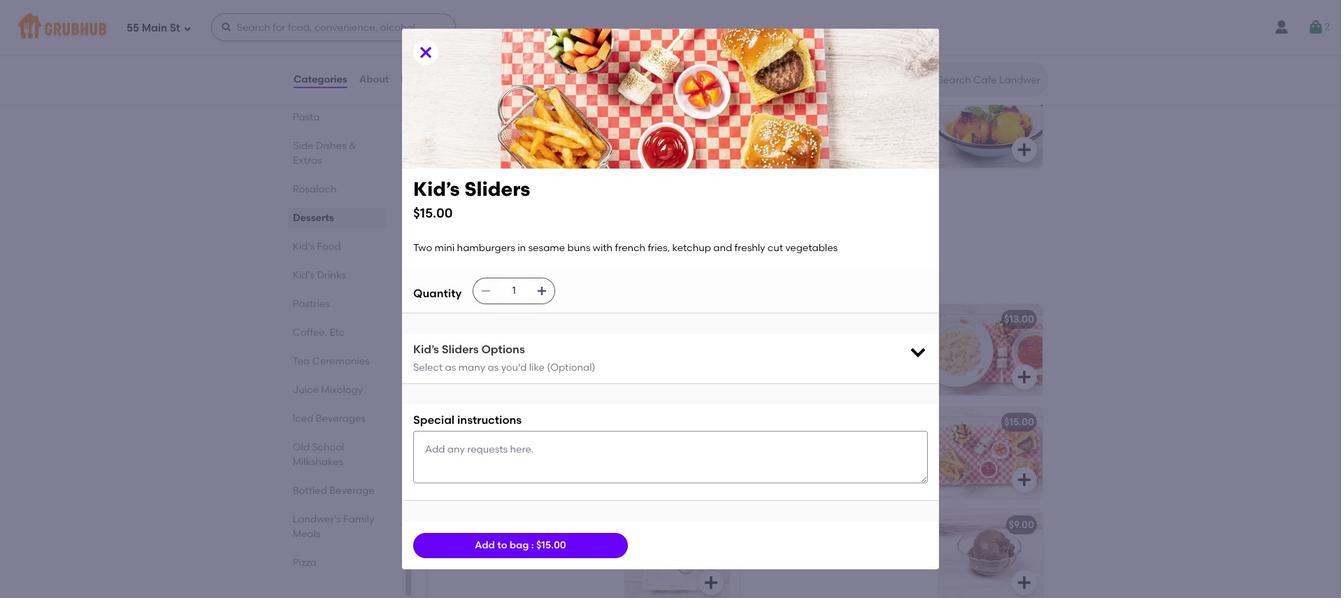 Task type: vqa. For each thing, say whether or not it's contained in the screenshot.
the left $13.00
yes



Task type: describe. For each thing, give the bounding box(es) containing it.
sliders for kid's sliders
[[465, 177, 531, 201]]

mozzarella
[[517, 333, 568, 345]]

landwer's family meals
[[293, 514, 375, 540]]

tea
[[293, 355, 310, 367]]

about
[[359, 73, 389, 85]]

& for sauce
[[507, 333, 514, 345]]

pasta with sauce of your choice: tomato, cream, butter, oil, rosé served with vegetables
[[749, 333, 906, 374]]

bottled
[[293, 485, 328, 497]]

$13.00 for pasta with sauce of your choice: tomato, cream, butter, oil, rosé served with vegetables
[[1005, 313, 1035, 325]]

rosé
[[880, 347, 903, 359]]

0 horizontal spatial ketchup
[[673, 242, 711, 254]]

with inside the tomato sauce & mozzarella with freshly cut vegetables
[[570, 333, 590, 345]]

beverage
[[330, 485, 375, 497]]

juice mixology
[[293, 384, 363, 396]]

vegetables inside fried halloumi cheese served with a side of vegetables
[[469, 553, 522, 565]]

ice for ice cream scoop (two scoop)
[[436, 189, 451, 201]]

bag
[[510, 539, 529, 551]]

0 vertical spatial fries,
[[648, 242, 670, 254]]

mango sorbet with an array of berries
[[749, 106, 892, 132]]

(optional)
[[547, 361, 596, 373]]

instructions
[[458, 413, 522, 427]]

desserts tab
[[293, 211, 381, 225]]

kid's halloumi sticks
[[436, 519, 535, 531]]

0 horizontal spatial french
[[615, 242, 646, 254]]

kid's sliders image
[[938, 407, 1043, 498]]

kid's food inside kid's food tab
[[293, 241, 342, 253]]

pastries
[[293, 298, 330, 310]]

kid's food tab
[[293, 239, 381, 254]]

1 horizontal spatial kid's food
[[425, 271, 502, 289]]

mixology
[[322, 384, 363, 396]]

iced beverages
[[293, 413, 366, 425]]

1 horizontal spatial pizza
[[461, 313, 486, 325]]

halloumi
[[462, 539, 503, 551]]

1 horizontal spatial buns
[[749, 450, 772, 462]]

juice mixology tab
[[293, 383, 381, 397]]

:
[[532, 539, 534, 551]]

juice
[[293, 384, 319, 396]]

drinks
[[318, 269, 347, 281]]

special instructions
[[413, 413, 522, 427]]

55 main st
[[127, 21, 180, 34]]

cut inside with french fries, ketchup,  and freshly cut vegetables
[[469, 450, 484, 462]]

tomato
[[436, 333, 472, 345]]

special
[[413, 413, 455, 427]]

freshly inside with french fries, ketchup,  and freshly cut vegetables
[[436, 450, 467, 462]]

pasta for pasta with sauce of your choice: tomato, cream, butter, oil, rosé served with vegetables
[[749, 333, 776, 345]]

kid's drinks tab
[[293, 268, 381, 283]]

4 pieces of waffle with chocolate + vanilla ice cream, chocolate syrup, whipped cream, strawberry
[[436, 106, 602, 146]]

tomato,
[[749, 347, 788, 359]]

0 vertical spatial desserts
[[425, 44, 488, 62]]

cream for (2
[[766, 519, 799, 531]]

cream,
[[791, 347, 826, 359]]

kid's pizza
[[436, 313, 486, 325]]

chicken
[[461, 416, 501, 428]]

kid's sliders $15.00
[[413, 177, 531, 221]]

(two
[[521, 189, 544, 201]]

like
[[529, 361, 545, 373]]

main navigation navigation
[[0, 0, 1342, 55]]

ketchup,
[[520, 436, 561, 448]]

kid's chicken tenders
[[436, 416, 541, 428]]

whipped
[[436, 134, 477, 146]]

sauce inside the tomato sauce & mozzarella with freshly cut vegetables
[[475, 333, 505, 345]]

butter,
[[829, 347, 860, 359]]

0 vertical spatial waffle
[[474, 86, 506, 98]]

side
[[436, 553, 455, 565]]

tea ceremonies
[[293, 355, 370, 367]]

ice cream scoop (two scoop) button
[[427, 180, 730, 243]]

sauce inside pasta with sauce of your choice: tomato, cream, butter, oil, rosé served with vegetables
[[803, 333, 833, 345]]

$15.00 inside kid's sliders $15.00
[[413, 205, 453, 221]]

4
[[436, 106, 442, 118]]

kid's up "fried" at the bottom of page
[[436, 519, 459, 531]]

pieces
[[444, 106, 475, 118]]

old school milkshakes
[[293, 441, 345, 468]]

berries
[[749, 120, 782, 132]]

a
[[599, 539, 605, 551]]

ceremonies
[[313, 355, 370, 367]]

iced
[[293, 413, 314, 425]]

about button
[[359, 55, 390, 105]]

in inside two mini hamburgers in sesame buns with french fries, ketchup and freshly cut vegetables
[[854, 436, 862, 448]]

fries, inside with french fries, ketchup,  and freshly cut vegetables
[[495, 436, 517, 448]]

rosalach
[[293, 183, 337, 195]]

sorbet
[[785, 106, 815, 118]]

dessert
[[436, 86, 472, 98]]

fried halloumi cheese served with a side of vegetables
[[436, 539, 605, 565]]

side
[[293, 140, 314, 152]]

kid's for kid's sliders
[[413, 177, 460, 201]]

scoops)
[[813, 519, 852, 531]]

pasta for pasta
[[293, 111, 320, 123]]

ice
[[470, 120, 484, 132]]

of inside fried halloumi cheese served with a side of vegetables
[[458, 553, 467, 565]]

landwer's family meals tab
[[293, 512, 381, 542]]

beverages
[[316, 413, 366, 425]]

(v)
[[828, 86, 842, 98]]

tea ceremonies tab
[[293, 354, 381, 369]]

Search Cafe Landwer search field
[[937, 73, 1044, 87]]

old school milkshakes tab
[[293, 440, 381, 469]]

0 horizontal spatial in
[[518, 242, 526, 254]]

kid's up the 'tomato'
[[436, 313, 459, 325]]

pasta tab
[[293, 110, 381, 125]]

cream for scoop
[[453, 189, 486, 201]]

1 vertical spatial two mini hamburgers in sesame buns with french fries, ketchup and freshly cut vegetables
[[749, 436, 914, 476]]

iced beverages tab
[[293, 411, 381, 426]]

tomato sauce & mozzarella with freshly cut vegetables
[[436, 333, 590, 359]]

kid's drinks
[[293, 269, 347, 281]]

school
[[313, 441, 345, 453]]

vegetables inside the tomato sauce & mozzarella with freshly cut vegetables
[[487, 347, 539, 359]]

your
[[847, 333, 868, 345]]

vegetables inside with french fries, ketchup,  and freshly cut vegetables
[[487, 450, 539, 462]]

$12.00
[[692, 86, 721, 98]]

reviews button
[[400, 55, 441, 105]]

ketchup inside two mini hamburgers in sesame buns with french fries, ketchup and freshly cut vegetables
[[854, 450, 893, 462]]

2 as from the left
[[488, 361, 499, 373]]

bottled beverage tab
[[293, 483, 381, 498]]

mango perfume (v)
[[749, 86, 842, 98]]

2
[[1325, 21, 1331, 33]]

0 vertical spatial and
[[714, 242, 733, 254]]

kid's for kid's sliders options
[[413, 343, 439, 356]]

served inside pasta with sauce of your choice: tomato, cream, butter, oil, rosé served with vegetables
[[749, 362, 782, 374]]

desserts inside tab
[[293, 212, 334, 224]]

with french fries, ketchup,  and freshly cut vegetables
[[436, 436, 582, 462]]

side dishes & extras tab
[[293, 139, 381, 168]]

oil,
[[862, 347, 877, 359]]

extras
[[293, 155, 322, 167]]

etc
[[330, 327, 345, 339]]

$13.00 for fried halloumi cheese served with a side of vegetables
[[691, 519, 721, 531]]

0 vertical spatial sesame
[[529, 242, 565, 254]]

reviews
[[401, 73, 440, 85]]

many
[[459, 361, 486, 373]]

pizza tab
[[293, 556, 381, 570]]

kid's left chicken
[[436, 416, 459, 428]]

ice for ice cream (2 scoops)
[[749, 519, 764, 531]]

food inside tab
[[318, 241, 342, 253]]

0 horizontal spatial hamburgers
[[457, 242, 516, 254]]



Task type: locate. For each thing, give the bounding box(es) containing it.
add
[[475, 539, 495, 551]]

0 vertical spatial sliders
[[465, 177, 531, 201]]

& right dishes
[[349, 140, 356, 152]]

1 horizontal spatial pasta
[[749, 333, 776, 345]]

0 horizontal spatial kid's food
[[293, 241, 342, 253]]

kid's inside kid's sliders $15.00
[[413, 177, 460, 201]]

scoop
[[488, 189, 519, 201]]

0 vertical spatial cream,
[[486, 120, 520, 132]]

0 vertical spatial $9.00
[[1009, 86, 1035, 98]]

1 vertical spatial cream,
[[480, 134, 513, 146]]

1 horizontal spatial sesame
[[864, 436, 901, 448]]

1 vertical spatial sliders
[[442, 343, 479, 356]]

$15.00
[[413, 205, 453, 221], [1005, 416, 1035, 428], [537, 539, 566, 551]]

desserts
[[425, 44, 488, 62], [293, 212, 334, 224]]

sesame
[[529, 242, 565, 254], [864, 436, 901, 448]]

1 vertical spatial in
[[854, 436, 862, 448]]

1 vertical spatial food
[[465, 271, 502, 289]]

in
[[518, 242, 526, 254], [854, 436, 862, 448]]

with inside 4 pieces of waffle with chocolate + vanilla ice cream, chocolate syrup, whipped cream, strawberry
[[522, 106, 542, 118]]

0 vertical spatial in
[[518, 242, 526, 254]]

0 vertical spatial with
[[779, 333, 801, 345]]

buns
[[568, 242, 591, 254], [749, 450, 772, 462]]

(2
[[802, 519, 811, 531]]

1 vertical spatial french
[[797, 450, 827, 462]]

ice cream scoop (two scoop)
[[436, 189, 581, 201]]

sliders up many
[[442, 343, 479, 356]]

fried
[[436, 539, 460, 551]]

pizza down meals
[[293, 557, 317, 569]]

0 vertical spatial kid's food
[[293, 241, 342, 253]]

sliders
[[465, 177, 531, 201], [442, 343, 479, 356]]

1 horizontal spatial food
[[465, 271, 502, 289]]

svg image
[[221, 22, 232, 33], [703, 141, 720, 158], [537, 286, 548, 297], [909, 342, 928, 362], [703, 369, 720, 386], [1017, 574, 1033, 591]]

2 vertical spatial fries,
[[830, 450, 852, 462]]

1 vertical spatial ice
[[749, 519, 764, 531]]

$9.00 for ice cream (2 scoops)
[[1009, 519, 1035, 531]]

ice inside ice cream scoop (two scoop) button
[[436, 189, 451, 201]]

1 vertical spatial mini
[[771, 436, 791, 448]]

with inside pasta with sauce of your choice: tomato, cream, butter, oil, rosé served with vegetables
[[784, 362, 804, 374]]

array
[[855, 106, 880, 118]]

ice cream (2 scoops) image
[[938, 510, 1043, 598]]

2 vertical spatial $15.00
[[537, 539, 566, 551]]

cut inside the tomato sauce & mozzarella with freshly cut vegetables
[[469, 347, 484, 359]]

& up you'd
[[507, 333, 514, 345]]

waffle
[[474, 86, 506, 98], [489, 106, 519, 118]]

1 vertical spatial $13.00
[[691, 519, 721, 531]]

meals
[[293, 528, 321, 540]]

kid's halloumi sticks image
[[625, 510, 730, 598]]

chocolate
[[544, 106, 594, 118]]

mango perfume (v) image
[[938, 77, 1043, 168]]

2 horizontal spatial $15.00
[[1005, 416, 1035, 428]]

0 vertical spatial pizza
[[461, 313, 486, 325]]

1 sauce from the left
[[475, 333, 505, 345]]

categories button
[[293, 55, 348, 105]]

0 vertical spatial two
[[413, 242, 432, 254]]

sesame inside two mini hamburgers in sesame buns with french fries, ketchup and freshly cut vegetables
[[864, 436, 901, 448]]

1 horizontal spatial french
[[797, 450, 827, 462]]

+
[[597, 106, 602, 118]]

0 vertical spatial cream
[[453, 189, 486, 201]]

vegetables
[[786, 242, 838, 254], [487, 347, 539, 359], [487, 450, 539, 462], [800, 464, 853, 476], [469, 553, 522, 565]]

1 vertical spatial fries,
[[495, 436, 517, 448]]

syrup,
[[573, 120, 601, 132]]

old
[[293, 441, 310, 453]]

1 horizontal spatial sauce
[[803, 333, 833, 345]]

1 horizontal spatial and
[[714, 242, 733, 254]]

mango for mango perfume (v)
[[749, 86, 783, 98]]

of inside pasta with sauce of your choice: tomato, cream, butter, oil, rosé served with vegetables
[[835, 333, 845, 345]]

and inside two mini hamburgers in sesame buns with french fries, ketchup and freshly cut vegetables
[[895, 450, 914, 462]]

0 horizontal spatial as
[[445, 361, 456, 373]]

cut
[[768, 242, 784, 254], [469, 347, 484, 359], [469, 450, 484, 462], [782, 464, 798, 476]]

0 vertical spatial french
[[615, 242, 646, 254]]

served
[[749, 362, 782, 374], [542, 539, 574, 551]]

to
[[498, 539, 508, 551]]

1 kid's from the top
[[413, 177, 460, 201]]

0 horizontal spatial &
[[349, 140, 356, 152]]

vegetables inside two mini hamburgers in sesame buns with french fries, ketchup and freshly cut vegetables
[[800, 464, 853, 476]]

as down options
[[488, 361, 499, 373]]

cream inside button
[[453, 189, 486, 201]]

0 vertical spatial food
[[318, 241, 342, 253]]

categories
[[294, 73, 347, 85]]

fries, inside two mini hamburgers in sesame buns with french fries, ketchup and freshly cut vegetables
[[830, 450, 852, 462]]

sauce up cream,
[[803, 333, 833, 345]]

coffee, etc
[[293, 327, 345, 339]]

with inside pasta with sauce of your choice: tomato, cream, butter, oil, rosé served with vegetables
[[779, 333, 801, 345]]

0 horizontal spatial sesame
[[529, 242, 565, 254]]

mini
[[435, 242, 455, 254], [771, 436, 791, 448]]

0 vertical spatial buns
[[568, 242, 591, 254]]

0 vertical spatial mini
[[435, 242, 455, 254]]

1 vertical spatial cream
[[766, 519, 799, 531]]

0 vertical spatial $15.00
[[413, 205, 453, 221]]

search icon image
[[916, 71, 933, 88]]

kid's down whipped
[[413, 177, 460, 201]]

two
[[413, 242, 432, 254], [749, 436, 768, 448]]

chocolate
[[522, 120, 571, 132]]

cream left scoop
[[453, 189, 486, 201]]

0 vertical spatial kid's
[[413, 177, 460, 201]]

pasta inside tab
[[293, 111, 320, 123]]

1 vertical spatial $15.00
[[1005, 416, 1035, 428]]

2 vertical spatial and
[[895, 450, 914, 462]]

freshly
[[735, 242, 766, 254], [436, 347, 467, 359], [436, 450, 467, 462], [749, 464, 780, 476]]

& for dishes
[[349, 140, 356, 152]]

1 horizontal spatial desserts
[[425, 44, 488, 62]]

with
[[522, 106, 542, 118], [818, 106, 838, 118], [593, 242, 613, 254], [570, 333, 590, 345], [784, 362, 804, 374], [775, 450, 795, 462], [577, 539, 597, 551]]

2 button
[[1308, 15, 1331, 40]]

perfume
[[785, 86, 826, 98]]

cheese
[[505, 539, 539, 551]]

1 as from the left
[[445, 361, 456, 373]]

1 vertical spatial &
[[507, 333, 514, 345]]

with
[[779, 333, 801, 345], [436, 436, 458, 448]]

of up butter,
[[835, 333, 845, 345]]

select
[[413, 361, 443, 373]]

add to bag : $15.00
[[475, 539, 566, 551]]

with inside fried halloumi cheese served with a side of vegetables
[[577, 539, 597, 551]]

cream,
[[486, 120, 520, 132], [480, 134, 513, 146]]

2 mango from the top
[[749, 106, 783, 118]]

2 $9.00 from the top
[[1009, 519, 1035, 531]]

0 vertical spatial $13.00
[[1005, 313, 1035, 325]]

2 kid's from the top
[[413, 343, 439, 356]]

kid's food up 'kid's pizza'
[[425, 271, 502, 289]]

of right array
[[882, 106, 892, 118]]

landwer's
[[293, 514, 341, 525]]

1 horizontal spatial in
[[854, 436, 862, 448]]

1 vertical spatial hamburgers
[[793, 436, 851, 448]]

1 vertical spatial kid's
[[413, 343, 439, 356]]

fries,
[[648, 242, 670, 254], [495, 436, 517, 448], [830, 450, 852, 462]]

pasta up tomato,
[[749, 333, 776, 345]]

with inside mango sorbet with an array of berries
[[818, 106, 838, 118]]

hamburgers inside two mini hamburgers in sesame buns with french fries, ketchup and freshly cut vegetables
[[793, 436, 851, 448]]

ice down whipped
[[436, 189, 451, 201]]

bottled beverage
[[293, 485, 375, 497]]

kid's
[[293, 241, 315, 253], [293, 269, 315, 281], [425, 271, 461, 289], [436, 313, 459, 325], [436, 416, 459, 428], [436, 519, 459, 531]]

as left many
[[445, 361, 456, 373]]

1 $9.00 from the top
[[1009, 86, 1035, 98]]

1 vertical spatial pasta
[[749, 333, 776, 345]]

french
[[460, 436, 493, 448]]

of inside mango sorbet with an array of berries
[[882, 106, 892, 118]]

two mini hamburgers in sesame buns with french fries, ketchup and freshly cut vegetables
[[413, 242, 838, 254], [749, 436, 914, 476]]

0 vertical spatial two mini hamburgers in sesame buns with french fries, ketchup and freshly cut vegetables
[[413, 242, 838, 254]]

1 horizontal spatial ketchup
[[854, 450, 893, 462]]

strawberry
[[516, 134, 566, 146]]

choice:
[[870, 333, 906, 345]]

cream, down ice
[[480, 134, 513, 146]]

you'd
[[501, 361, 527, 373]]

served inside fried halloumi cheese served with a side of vegetables
[[542, 539, 574, 551]]

with inside with french fries, ketchup,  and freshly cut vegetables
[[436, 436, 458, 448]]

Special instructions text field
[[413, 431, 928, 483]]

desserts up dessert
[[425, 44, 488, 62]]

1 horizontal spatial as
[[488, 361, 499, 373]]

kid's chicken tenders image
[[625, 407, 730, 498]]

55
[[127, 21, 139, 34]]

served right :
[[542, 539, 574, 551]]

0 vertical spatial ice
[[436, 189, 451, 201]]

1 mango from the top
[[749, 86, 783, 98]]

food up drinks
[[318, 241, 342, 253]]

desserts down rosalach
[[293, 212, 334, 224]]

2 horizontal spatial fries,
[[830, 450, 852, 462]]

pizza up the 'tomato'
[[461, 313, 486, 325]]

sliders inside kid's sliders options select as many as you'd like (optional)
[[442, 343, 479, 356]]

waffle down dessert waffle
[[489, 106, 519, 118]]

dessert waffle
[[436, 86, 506, 98]]

cream
[[453, 189, 486, 201], [766, 519, 799, 531]]

waffle inside 4 pieces of waffle with chocolate + vanilla ice cream, chocolate syrup, whipped cream, strawberry
[[489, 106, 519, 118]]

kid's up select
[[413, 343, 439, 356]]

1 horizontal spatial two
[[749, 436, 768, 448]]

cream left (2
[[766, 519, 799, 531]]

pastries tab
[[293, 297, 381, 311]]

rosalach tab
[[293, 182, 381, 197]]

0 horizontal spatial mini
[[435, 242, 455, 254]]

kid's pizza image
[[625, 304, 730, 395]]

sliders down whipped
[[465, 177, 531, 201]]

0 horizontal spatial $13.00
[[691, 519, 721, 531]]

Input item quantity number field
[[499, 279, 530, 304]]

0 horizontal spatial pasta
[[293, 111, 320, 123]]

svg image inside 2 button
[[1308, 19, 1325, 36]]

coffee, etc tab
[[293, 325, 381, 340]]

sauce up many
[[475, 333, 505, 345]]

1 vertical spatial ketchup
[[854, 450, 893, 462]]

mini inside two mini hamburgers in sesame buns with french fries, ketchup and freshly cut vegetables
[[771, 436, 791, 448]]

0 vertical spatial &
[[349, 140, 356, 152]]

1 vertical spatial $9.00
[[1009, 519, 1035, 531]]

1 horizontal spatial ice
[[749, 519, 764, 531]]

cream, right ice
[[486, 120, 520, 132]]

0 vertical spatial hamburgers
[[457, 242, 516, 254]]

kid's sliders options select as many as you'd like (optional)
[[413, 343, 596, 373]]

pasta inside pasta with sauce of your choice: tomato, cream, butter, oil, rosé served with vegetables
[[749, 333, 776, 345]]

with down special
[[436, 436, 458, 448]]

0 horizontal spatial fries,
[[495, 436, 517, 448]]

family
[[344, 514, 375, 525]]

1 vertical spatial pizza
[[293, 557, 317, 569]]

kid's inside kid's sliders options select as many as you'd like (optional)
[[413, 343, 439, 356]]

ice left (2
[[749, 519, 764, 531]]

sauce
[[475, 333, 505, 345], [803, 333, 833, 345]]

pizza inside pizza tab
[[293, 557, 317, 569]]

food up 'kid's pizza'
[[465, 271, 502, 289]]

1 horizontal spatial mini
[[771, 436, 791, 448]]

mango
[[749, 86, 783, 98], [749, 106, 783, 118]]

kid's pasta image
[[938, 304, 1043, 395]]

0 horizontal spatial sauce
[[475, 333, 505, 345]]

dessert waffle image
[[625, 77, 730, 168]]

0 horizontal spatial buns
[[568, 242, 591, 254]]

and inside with french fries, ketchup,  and freshly cut vegetables
[[563, 436, 582, 448]]

0 vertical spatial served
[[749, 362, 782, 374]]

pasta
[[293, 111, 320, 123], [749, 333, 776, 345]]

kid's up kid's drinks
[[293, 241, 315, 253]]

0 vertical spatial ketchup
[[673, 242, 711, 254]]

quantity
[[413, 287, 462, 300]]

1 horizontal spatial cream
[[766, 519, 799, 531]]

0 horizontal spatial with
[[436, 436, 458, 448]]

as
[[445, 361, 456, 373], [488, 361, 499, 373]]

svg image
[[1308, 19, 1325, 36], [183, 24, 191, 33], [418, 44, 434, 61], [1017, 141, 1033, 158], [481, 286, 492, 297], [1017, 369, 1033, 386], [703, 472, 720, 488], [1017, 472, 1033, 488], [703, 574, 720, 591]]

1 vertical spatial desserts
[[293, 212, 334, 224]]

side dishes & extras
[[293, 140, 356, 167]]

1 vertical spatial kid's food
[[425, 271, 502, 289]]

0 horizontal spatial served
[[542, 539, 574, 551]]

1 horizontal spatial with
[[779, 333, 801, 345]]

ketchup
[[673, 242, 711, 254], [854, 450, 893, 462]]

an
[[840, 106, 852, 118]]

svg image inside main navigation navigation
[[221, 22, 232, 33]]

1 vertical spatial served
[[542, 539, 574, 551]]

of inside 4 pieces of waffle with chocolate + vanilla ice cream, chocolate syrup, whipped cream, strawberry
[[477, 106, 486, 118]]

sliders inside kid's sliders $15.00
[[465, 177, 531, 201]]

mango inside mango sorbet with an array of berries
[[749, 106, 783, 118]]

1 vertical spatial buns
[[749, 450, 772, 462]]

waffle right dessert
[[474, 86, 506, 98]]

kid's up 'kid's pizza'
[[425, 271, 461, 289]]

2 sauce from the left
[[803, 333, 833, 345]]

with up cream,
[[779, 333, 801, 345]]

1 vertical spatial with
[[436, 436, 458, 448]]

1 horizontal spatial served
[[749, 362, 782, 374]]

0 horizontal spatial food
[[318, 241, 342, 253]]

sticks
[[507, 519, 535, 531]]

$9.00 for mango perfume (v)
[[1009, 86, 1035, 98]]

1 horizontal spatial $15.00
[[537, 539, 566, 551]]

& inside 'side dishes & extras'
[[349, 140, 356, 152]]

vegetables
[[807, 362, 860, 374]]

1 horizontal spatial &
[[507, 333, 514, 345]]

2 horizontal spatial and
[[895, 450, 914, 462]]

served down tomato,
[[749, 362, 782, 374]]

0 horizontal spatial two
[[413, 242, 432, 254]]

kid's food
[[293, 241, 342, 253], [425, 271, 502, 289]]

freshly inside the tomato sauce & mozzarella with freshly cut vegetables
[[436, 347, 467, 359]]

kid's left drinks
[[293, 269, 315, 281]]

scoop)
[[547, 189, 581, 201]]

two inside two mini hamburgers in sesame buns with french fries, ketchup and freshly cut vegetables
[[749, 436, 768, 448]]

pasta up side
[[293, 111, 320, 123]]

0 horizontal spatial $15.00
[[413, 205, 453, 221]]

of up ice
[[477, 106, 486, 118]]

of right side
[[458, 553, 467, 565]]

0 horizontal spatial cream
[[453, 189, 486, 201]]

mango for mango sorbet with an array of berries
[[749, 106, 783, 118]]

& inside the tomato sauce & mozzarella with freshly cut vegetables
[[507, 333, 514, 345]]

1 horizontal spatial fries,
[[648, 242, 670, 254]]

kid's food up kid's drinks
[[293, 241, 342, 253]]

1 vertical spatial two
[[749, 436, 768, 448]]

milkshakes
[[293, 456, 344, 468]]

sliders for kid's sliders options
[[442, 343, 479, 356]]

0 vertical spatial pasta
[[293, 111, 320, 123]]

french
[[615, 242, 646, 254], [797, 450, 827, 462]]

0 vertical spatial mango
[[749, 86, 783, 98]]

options
[[482, 343, 525, 356]]



